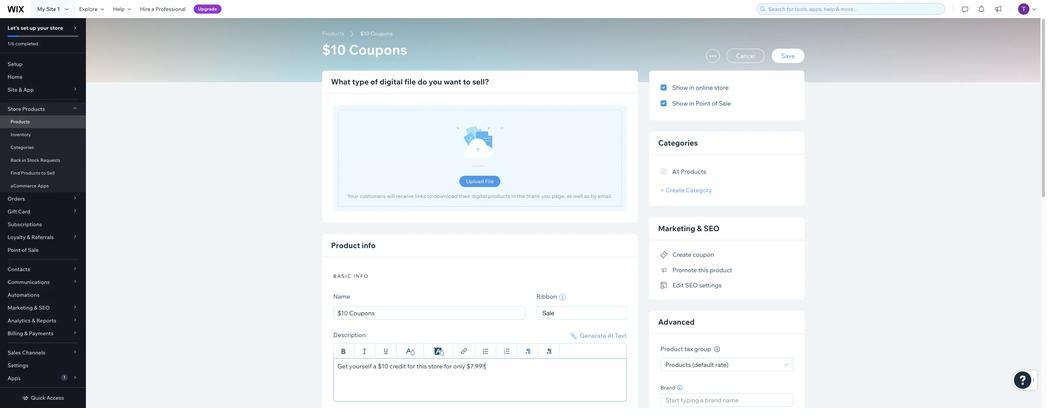 Task type: vqa. For each thing, say whether or not it's contained in the screenshot.
Analytics & Reports
yes



Task type: describe. For each thing, give the bounding box(es) containing it.
site inside dropdown button
[[8, 86, 17, 93]]

reports
[[36, 317, 56, 324]]

Add a product name text field
[[334, 306, 525, 320]]

categories inside '$10 coupons' form
[[659, 138, 698, 147]]

& for analytics & reports dropdown button
[[32, 317, 35, 324]]

upload file button
[[460, 176, 501, 187]]

generate ai text
[[580, 332, 627, 339]]

to inside "sidebar" element
[[41, 170, 46, 176]]

contacts
[[8, 266, 30, 273]]

back in stock requests link
[[0, 154, 86, 167]]

sales channels button
[[0, 346, 86, 359]]

your
[[37, 25, 49, 31]]

0 vertical spatial create
[[666, 186, 685, 194]]

receive
[[396, 193, 414, 199]]

store inside text box
[[429, 362, 443, 370]]

name
[[334, 293, 350, 300]]

in for stock
[[22, 157, 26, 163]]

ai
[[608, 332, 614, 339]]

app
[[23, 86, 34, 93]]

payments
[[29, 330, 54, 337]]

let's
[[8, 25, 19, 31]]

marketing & seo button
[[0, 301, 86, 314]]

show in point of sale
[[673, 100, 731, 107]]

seo inside button
[[686, 281, 698, 289]]

sell
[[47, 170, 55, 176]]

hire a professional
[[140, 6, 186, 12]]

subscriptions link
[[0, 218, 86, 231]]

store
[[8, 106, 21, 112]]

0 vertical spatial $10
[[361, 30, 370, 37]]

promote this product button
[[661, 265, 733, 275]]

Start typing a brand name field
[[664, 394, 791, 406]]

save
[[782, 52, 795, 60]]

store inside "sidebar" element
[[50, 25, 63, 31]]

seo inside dropdown button
[[39, 304, 50, 311]]

back in stock requests
[[11, 157, 60, 163]]

quick
[[31, 394, 46, 401]]

& for 'site & app' dropdown button
[[19, 86, 22, 93]]

0 horizontal spatial 1
[[57, 6, 60, 12]]

analytics
[[8, 317, 31, 324]]

& for loyalty & referrals dropdown button
[[27, 234, 30, 241]]

requests
[[40, 157, 60, 163]]

2 horizontal spatial seo
[[704, 224, 720, 233]]

0 horizontal spatial $10
[[322, 41, 346, 58]]

1 vertical spatial $10 coupons
[[322, 41, 407, 58]]

cancel button
[[727, 49, 765, 63]]

promote image
[[661, 267, 669, 274]]

product
[[710, 266, 733, 274]]

(default
[[693, 361, 715, 368]]

the
[[517, 193, 526, 199]]

0 vertical spatial you
[[429, 77, 442, 86]]

1 inside "sidebar" element
[[63, 375, 65, 380]]

create inside button
[[673, 251, 692, 258]]

upload file
[[466, 178, 494, 185]]

product for product info
[[331, 241, 360, 250]]

all products
[[673, 168, 707, 175]]

tax
[[685, 345, 693, 353]]

set
[[21, 25, 28, 31]]

sell?
[[473, 77, 489, 86]]

page,
[[552, 193, 566, 199]]

info for product info
[[362, 241, 376, 250]]

all
[[673, 168, 680, 175]]

loyalty & referrals button
[[0, 231, 86, 244]]

your
[[348, 193, 359, 199]]

my site 1
[[37, 6, 60, 12]]

2 horizontal spatial to
[[463, 77, 471, 86]]

0 vertical spatial site
[[46, 6, 56, 12]]

let's set up your store
[[8, 25, 63, 31]]

loyalty & referrals
[[8, 234, 54, 241]]

0 vertical spatial a
[[152, 6, 154, 12]]

inventory link
[[0, 128, 86, 141]]

2 vertical spatial sale
[[543, 310, 555, 316]]

customers
[[360, 193, 386, 199]]

card
[[18, 208, 30, 215]]

1 vertical spatial digital
[[472, 193, 487, 199]]

1 horizontal spatial apps
[[38, 183, 49, 189]]

$10 coupons form
[[86, 18, 1047, 408]]

1/6 completed
[[8, 41, 38, 46]]

stock
[[27, 157, 39, 163]]

& for billing & payments dropdown button
[[24, 330, 28, 337]]

help button
[[109, 0, 136, 18]]

false text field
[[334, 358, 627, 402]]

links
[[415, 193, 426, 199]]

categories inside "sidebar" element
[[11, 144, 34, 150]]

settings
[[700, 281, 722, 289]]

description
[[334, 331, 366, 339]]

channels
[[22, 349, 45, 356]]

completed
[[15, 41, 38, 46]]

in for online
[[690, 84, 695, 91]]

basic info
[[334, 273, 369, 279]]

online
[[696, 84, 713, 91]]

marketing inside '$10 coupons' form
[[659, 224, 696, 233]]

home
[[8, 74, 23, 80]]

will
[[387, 193, 395, 199]]

sales
[[8, 349, 21, 356]]

info tooltip image
[[715, 347, 720, 352]]

marketing & seo inside dropdown button
[[8, 304, 50, 311]]

2 vertical spatial to
[[427, 193, 432, 199]]

get yourself a $10 credit for this store for only $7.99!!
[[338, 362, 485, 370]]

+ create category button
[[661, 186, 713, 194]]

marketing inside dropdown button
[[8, 304, 33, 311]]

file
[[405, 77, 416, 86]]

1 vertical spatial products link
[[0, 115, 86, 128]]

2 for from the left
[[444, 362, 452, 370]]

your customers will receive links to download their digital products in the thank you page, as well as by email.
[[348, 193, 613, 199]]

1 as from the left
[[567, 193, 572, 199]]

promote this product
[[673, 266, 733, 274]]

products link inside '$10 coupons' form
[[318, 30, 348, 37]]

download
[[434, 193, 458, 199]]

want
[[444, 77, 462, 86]]

save button
[[772, 49, 805, 63]]

cancel
[[737, 52, 756, 60]]

show for show in point of sale
[[673, 100, 688, 107]]

file
[[485, 178, 494, 185]]

product for product tax group
[[661, 345, 683, 353]]



Task type: locate. For each thing, give the bounding box(es) containing it.
subscriptions
[[8, 221, 42, 228]]

back
[[11, 157, 21, 163]]

2 horizontal spatial store
[[715, 84, 729, 91]]

1 vertical spatial seo
[[686, 281, 698, 289]]

apps down settings
[[8, 375, 21, 382]]

categories link
[[0, 141, 86, 154]]

product left tax at the bottom of page
[[661, 345, 683, 353]]

0 vertical spatial seo
[[704, 224, 720, 233]]

1 vertical spatial point
[[8, 247, 20, 253]]

0 horizontal spatial a
[[152, 6, 154, 12]]

rate)
[[716, 361, 729, 368]]

to left sell
[[41, 170, 46, 176]]

show in online store
[[673, 84, 729, 91]]

point down online on the right top
[[696, 100, 711, 107]]

1 horizontal spatial as
[[584, 193, 590, 199]]

sale
[[719, 100, 731, 107], [28, 247, 39, 253], [543, 310, 555, 316]]

create up promote
[[673, 251, 692, 258]]

1 horizontal spatial marketing
[[659, 224, 696, 233]]

1 vertical spatial site
[[8, 86, 17, 93]]

0 horizontal spatial marketing
[[8, 304, 33, 311]]

digital left file
[[380, 77, 403, 86]]

for left the only
[[444, 362, 452, 370]]

ecommerce
[[11, 183, 37, 189]]

& up analytics & reports
[[34, 304, 38, 311]]

in inside "sidebar" element
[[22, 157, 26, 163]]

access
[[47, 394, 64, 401]]

& inside dropdown button
[[24, 330, 28, 337]]

credit
[[390, 362, 406, 370]]

& up coupon
[[697, 224, 702, 233]]

1 horizontal spatial marketing & seo
[[659, 224, 720, 233]]

0 vertical spatial $10 coupons
[[361, 30, 393, 37]]

up
[[30, 25, 36, 31]]

store products
[[8, 106, 45, 112]]

1 horizontal spatial to
[[427, 193, 432, 199]]

as left well
[[567, 193, 572, 199]]

a right yourself at left
[[373, 362, 377, 370]]

0 horizontal spatial seo
[[39, 304, 50, 311]]

info right basic
[[354, 273, 369, 279]]

in left online on the right top
[[690, 84, 695, 91]]

gift card button
[[0, 205, 86, 218]]

coupon
[[693, 251, 715, 258]]

automations
[[8, 291, 40, 298]]

0 horizontal spatial marketing & seo
[[8, 304, 50, 311]]

1 for from the left
[[408, 362, 416, 370]]

a inside text box
[[373, 362, 377, 370]]

0 vertical spatial products link
[[318, 30, 348, 37]]

info up basic info
[[362, 241, 376, 250]]

0 horizontal spatial categories
[[11, 144, 34, 150]]

1 vertical spatial $10
[[322, 41, 346, 58]]

0 vertical spatial product
[[331, 241, 360, 250]]

0 vertical spatial to
[[463, 77, 471, 86]]

1 vertical spatial sale
[[28, 247, 39, 253]]

1 vertical spatial create
[[673, 251, 692, 258]]

for right credit
[[408, 362, 416, 370]]

0 horizontal spatial of
[[22, 247, 27, 253]]

of right type in the left top of the page
[[371, 77, 378, 86]]

1 vertical spatial info
[[354, 273, 369, 279]]

1 up access
[[63, 375, 65, 380]]

quick access
[[31, 394, 64, 401]]

setup link
[[0, 58, 86, 71]]

do
[[418, 77, 427, 86]]

0 horizontal spatial to
[[41, 170, 46, 176]]

gift card
[[8, 208, 30, 215]]

ecommerce apps
[[11, 183, 49, 189]]

seo down 'automations' link in the left bottom of the page
[[39, 304, 50, 311]]

help
[[113, 6, 125, 12]]

inventory
[[11, 132, 31, 137]]

marketing & seo up create coupon button
[[659, 224, 720, 233]]

sale down loyalty & referrals
[[28, 247, 39, 253]]

point inside '$10 coupons' form
[[696, 100, 711, 107]]

only
[[454, 362, 465, 370]]

Search for tools, apps, help & more... field
[[767, 4, 943, 14]]

group
[[695, 345, 712, 353]]

0 vertical spatial info
[[362, 241, 376, 250]]

1 vertical spatial marketing
[[8, 304, 33, 311]]

yourself
[[349, 362, 372, 370]]

categories
[[659, 138, 698, 147], [11, 144, 34, 150]]

2 vertical spatial store
[[429, 362, 443, 370]]

1 vertical spatial apps
[[8, 375, 21, 382]]

0 vertical spatial show
[[673, 84, 688, 91]]

products
[[322, 30, 345, 37], [22, 106, 45, 112], [11, 119, 30, 124], [681, 168, 707, 175], [21, 170, 40, 176], [666, 361, 691, 368]]

get
[[338, 362, 348, 370]]

0 horizontal spatial sale
[[28, 247, 39, 253]]

products inside store products 'dropdown button'
[[22, 106, 45, 112]]

0 vertical spatial digital
[[380, 77, 403, 86]]

sales channels
[[8, 349, 45, 356]]

seo
[[704, 224, 720, 233], [686, 281, 698, 289], [39, 304, 50, 311]]

1 horizontal spatial store
[[429, 362, 443, 370]]

by
[[591, 193, 597, 199]]

1 vertical spatial 1
[[63, 375, 65, 380]]

contacts button
[[0, 263, 86, 276]]

seo right edit
[[686, 281, 698, 289]]

gift
[[8, 208, 17, 215]]

0 vertical spatial of
[[371, 77, 378, 86]]

of down online on the right top
[[712, 100, 718, 107]]

1 horizontal spatial digital
[[472, 193, 487, 199]]

1 vertical spatial coupons
[[349, 41, 407, 58]]

hire
[[140, 6, 150, 12]]

0 horizontal spatial digital
[[380, 77, 403, 86]]

& right loyalty
[[27, 234, 30, 241]]

marketing
[[659, 224, 696, 233], [8, 304, 33, 311]]

well
[[574, 193, 583, 199]]

1 horizontal spatial products link
[[318, 30, 348, 37]]

2 vertical spatial $10
[[378, 362, 388, 370]]

ecommerce apps link
[[0, 179, 86, 192]]

& right billing
[[24, 330, 28, 337]]

billing & payments
[[8, 330, 54, 337]]

referrals
[[31, 234, 54, 241]]

create coupon
[[673, 251, 715, 258]]

0 vertical spatial this
[[699, 266, 709, 274]]

$7.99!!
[[467, 362, 485, 370]]

you right do
[[429, 77, 442, 86]]

2 vertical spatial of
[[22, 247, 27, 253]]

promote coupon image
[[661, 252, 669, 258]]

1 horizontal spatial 1
[[63, 375, 65, 380]]

this down coupon
[[699, 266, 709, 274]]

apps down find products to sell link
[[38, 183, 49, 189]]

1 right 'my'
[[57, 6, 60, 12]]

2 as from the left
[[584, 193, 590, 199]]

edit
[[673, 281, 684, 289]]

sale inside "point of sale" link
[[28, 247, 39, 253]]

1 vertical spatial you
[[542, 193, 551, 199]]

marketing & seo up analytics & reports
[[8, 304, 50, 311]]

show down the show in online store in the right of the page
[[673, 100, 688, 107]]

a right hire
[[152, 6, 154, 12]]

communications
[[8, 279, 50, 285]]

this right credit
[[417, 362, 427, 370]]

0 vertical spatial marketing
[[659, 224, 696, 233]]

quick access button
[[22, 394, 64, 401]]

in down the show in online store in the right of the page
[[690, 100, 695, 107]]

store right online on the right top
[[715, 84, 729, 91]]

create coupon button
[[661, 249, 715, 260]]

1 vertical spatial marketing & seo
[[8, 304, 50, 311]]

sale down ribbon
[[543, 310, 555, 316]]

1 horizontal spatial a
[[373, 362, 377, 370]]

orders button
[[0, 192, 86, 205]]

find
[[11, 170, 20, 176]]

upgrade button
[[194, 5, 222, 14]]

sale down the show in online store in the right of the page
[[719, 100, 731, 107]]

1 vertical spatial this
[[417, 362, 427, 370]]

point
[[696, 100, 711, 107], [8, 247, 20, 253]]

0 vertical spatial point
[[696, 100, 711, 107]]

this inside button
[[699, 266, 709, 274]]

2 horizontal spatial of
[[712, 100, 718, 107]]

create right +
[[666, 186, 685, 194]]

& left "reports"
[[32, 317, 35, 324]]

type
[[352, 77, 369, 86]]

to right links
[[427, 193, 432, 199]]

1 horizontal spatial $10
[[361, 30, 370, 37]]

0 vertical spatial 1
[[57, 6, 60, 12]]

0 vertical spatial apps
[[38, 183, 49, 189]]

to
[[463, 77, 471, 86], [41, 170, 46, 176], [427, 193, 432, 199]]

0 horizontal spatial for
[[408, 362, 416, 370]]

+ create category
[[661, 186, 713, 194]]

you left page,
[[542, 193, 551, 199]]

sidebar element
[[0, 18, 86, 408]]

product up basic
[[331, 241, 360, 250]]

my
[[37, 6, 45, 12]]

point down loyalty
[[8, 247, 20, 253]]

1
[[57, 6, 60, 12], [63, 375, 65, 380]]

0 horizontal spatial site
[[8, 86, 17, 93]]

0 horizontal spatial products link
[[0, 115, 86, 128]]

0 vertical spatial coupons
[[371, 30, 393, 37]]

site
[[46, 6, 56, 12], [8, 86, 17, 93]]

site & app button
[[0, 83, 86, 96]]

0 horizontal spatial apps
[[8, 375, 21, 382]]

point inside "sidebar" element
[[8, 247, 20, 253]]

1 vertical spatial to
[[41, 170, 46, 176]]

$10 inside get yourself a $10 credit for this store for only $7.99!! text box
[[378, 362, 388, 370]]

1 horizontal spatial site
[[46, 6, 56, 12]]

& inside '$10 coupons' form
[[697, 224, 702, 233]]

in for point
[[690, 100, 695, 107]]

0 horizontal spatial as
[[567, 193, 572, 199]]

products link
[[318, 30, 348, 37], [0, 115, 86, 128]]

1 horizontal spatial seo
[[686, 281, 698, 289]]

of inside "point of sale" link
[[22, 247, 27, 253]]

2 vertical spatial seo
[[39, 304, 50, 311]]

show for show in online store
[[673, 84, 688, 91]]

0 vertical spatial store
[[50, 25, 63, 31]]

site right 'my'
[[46, 6, 56, 12]]

1 vertical spatial a
[[373, 362, 377, 370]]

categories down inventory
[[11, 144, 34, 150]]

0 vertical spatial sale
[[719, 100, 731, 107]]

analytics & reports
[[8, 317, 56, 324]]

1 horizontal spatial this
[[699, 266, 709, 274]]

& left app
[[19, 86, 22, 93]]

+
[[661, 186, 665, 194]]

1/6
[[8, 41, 14, 46]]

marketing up analytics
[[8, 304, 33, 311]]

digital right their
[[472, 193, 487, 199]]

1 horizontal spatial you
[[542, 193, 551, 199]]

this inside text box
[[417, 362, 427, 370]]

to left sell?
[[463, 77, 471, 86]]

1 vertical spatial of
[[712, 100, 718, 107]]

of down loyalty & referrals
[[22, 247, 27, 253]]

category
[[686, 186, 713, 194]]

email.
[[598, 193, 613, 199]]

ribbon
[[537, 293, 559, 300]]

edit seo settings
[[673, 281, 722, 289]]

seo up coupon
[[704, 224, 720, 233]]

product
[[331, 241, 360, 250], [661, 345, 683, 353]]

seo settings image
[[661, 282, 669, 289]]

products (default rate)
[[666, 361, 729, 368]]

thank
[[527, 193, 541, 199]]

info for basic info
[[354, 273, 369, 279]]

1 horizontal spatial for
[[444, 362, 452, 370]]

0 horizontal spatial store
[[50, 25, 63, 31]]

show
[[673, 84, 688, 91], [673, 100, 688, 107]]

1 horizontal spatial of
[[371, 77, 378, 86]]

text
[[615, 332, 627, 339]]

2 horizontal spatial $10
[[378, 362, 388, 370]]

0 vertical spatial marketing & seo
[[659, 224, 720, 233]]

categories up all
[[659, 138, 698, 147]]

0 horizontal spatial point
[[8, 247, 20, 253]]

1 horizontal spatial product
[[661, 345, 683, 353]]

0 horizontal spatial this
[[417, 362, 427, 370]]

store products button
[[0, 103, 86, 115]]

this
[[699, 266, 709, 274], [417, 362, 427, 370]]

find products to sell link
[[0, 167, 86, 179]]

billing & payments button
[[0, 327, 86, 340]]

show left online on the right top
[[673, 84, 688, 91]]

product info
[[331, 241, 376, 250]]

store left the only
[[429, 362, 443, 370]]

store right your
[[50, 25, 63, 31]]

as left by
[[584, 193, 590, 199]]

in left the
[[512, 193, 516, 199]]

1 show from the top
[[673, 84, 688, 91]]

1 horizontal spatial sale
[[543, 310, 555, 316]]

1 vertical spatial store
[[715, 84, 729, 91]]

1 vertical spatial product
[[661, 345, 683, 353]]

& for "marketing & seo" dropdown button on the left bottom
[[34, 304, 38, 311]]

1 vertical spatial show
[[673, 100, 688, 107]]

what type of digital file do you want to sell?
[[331, 77, 489, 86]]

settings
[[8, 362, 28, 369]]

2 show from the top
[[673, 100, 688, 107]]

marketing & seo inside '$10 coupons' form
[[659, 224, 720, 233]]

2 horizontal spatial sale
[[719, 100, 731, 107]]

edit seo settings button
[[661, 280, 722, 290]]

marketing up create coupon button
[[659, 224, 696, 233]]

0 horizontal spatial product
[[331, 241, 360, 250]]

1 horizontal spatial point
[[696, 100, 711, 107]]

site down home
[[8, 86, 17, 93]]

1 horizontal spatial categories
[[659, 138, 698, 147]]

products inside find products to sell link
[[21, 170, 40, 176]]

in right back
[[22, 157, 26, 163]]

0 horizontal spatial you
[[429, 77, 442, 86]]

advanced
[[659, 317, 695, 327]]



